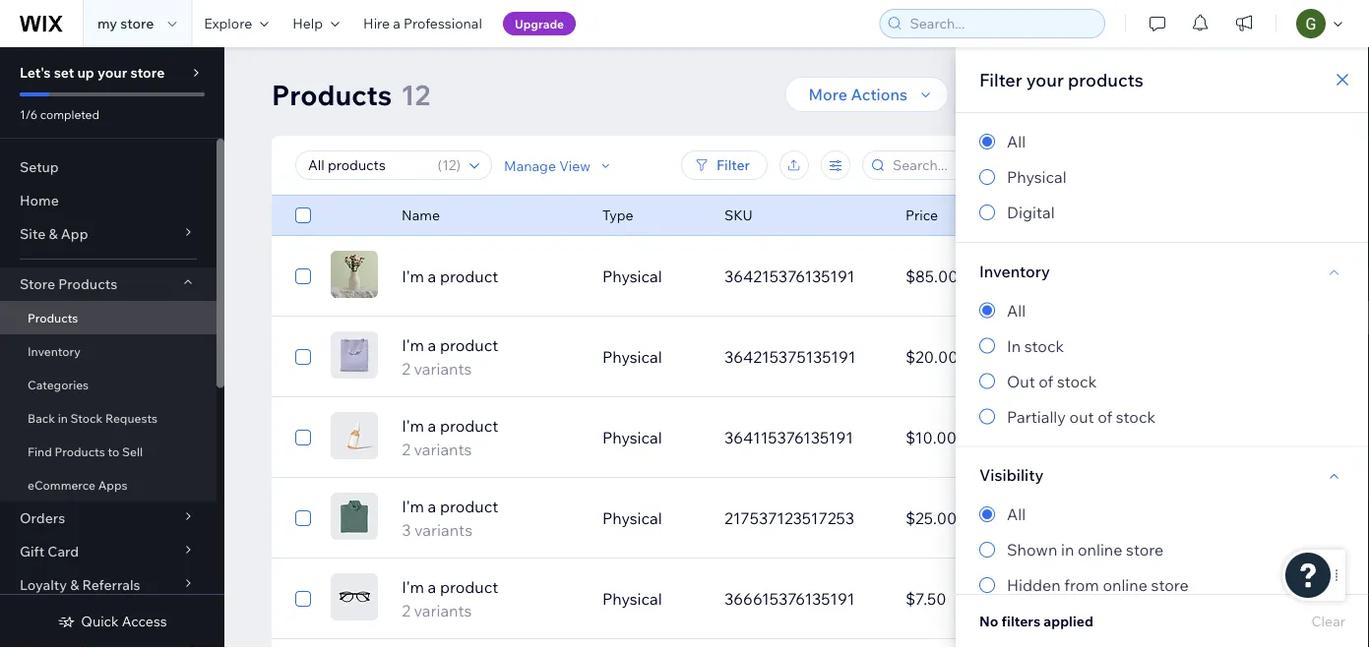 Task type: vqa. For each thing, say whether or not it's contained in the screenshot.
checkout.'s Learn more link
no



Task type: locate. For each thing, give the bounding box(es) containing it.
4 physical link from the top
[[591, 495, 713, 542]]

2 for 366615376135191
[[402, 601, 410, 621]]

physical link for 366615376135191
[[591, 576, 713, 623]]

2 i'm a product 2 variants from the top
[[402, 416, 498, 460]]

i'm inside i'm a product "link"
[[402, 267, 424, 286]]

physical link for 364215375135191
[[591, 334, 713, 381]]

online up hidden from online store in the bottom right of the page
[[1078, 541, 1123, 561]]

find
[[28, 444, 52, 459]]

product for 364115376135191
[[440, 416, 498, 436]]

stock right in
[[1024, 337, 1064, 356]]

2 vertical spatial option group
[[979, 503, 1346, 598]]

2 vertical spatial stock
[[1116, 408, 1156, 427]]

1 product from the top
[[440, 267, 498, 286]]

1 horizontal spatial filter
[[979, 68, 1022, 91]]

in
[[1007, 337, 1021, 356]]

& inside popup button
[[70, 577, 79, 594]]

inventory inside 'sidebar' element
[[28, 344, 81, 359]]

in inside 'sidebar' element
[[58, 411, 68, 426]]

your
[[97, 64, 127, 81], [1026, 68, 1064, 91]]

all down product
[[1007, 132, 1026, 152]]

products inside store products dropdown button
[[58, 276, 117, 293]]

2 vertical spatial i'm a product 2 variants
[[402, 578, 498, 621]]

(
[[438, 157, 442, 174]]

0 vertical spatial filter
[[979, 68, 1022, 91]]

0 vertical spatial in
[[58, 411, 68, 426]]

$25.00 link
[[894, 495, 1045, 542]]

0 vertical spatial i'm a product 2 variants
[[402, 336, 498, 379]]

1 2 from the top
[[402, 359, 410, 379]]

products down the store
[[28, 311, 78, 325]]

explore
[[204, 15, 252, 32]]

12 for products 12
[[401, 77, 430, 112]]

12 left manage
[[442, 157, 456, 174]]

1 option group from the top
[[979, 130, 1346, 225]]

$10.00
[[906, 428, 957, 448]]

0 vertical spatial all
[[1007, 132, 1026, 152]]

1 horizontal spatial &
[[70, 577, 79, 594]]

364215376135191 link
[[713, 253, 894, 300]]

upgrade button
[[503, 12, 576, 35]]

variants up 'i'm a product 3 variants'
[[414, 440, 472, 460]]

5 product from the top
[[440, 578, 498, 598]]

& for site
[[49, 225, 58, 243]]

all up shown
[[1007, 505, 1026, 525]]

364115376135191 link
[[713, 414, 894, 462]]

1 horizontal spatial 12
[[442, 157, 456, 174]]

a inside 'i'm a product 3 variants'
[[428, 497, 436, 517]]

0 vertical spatial online
[[1078, 541, 1123, 561]]

shown
[[1007, 541, 1058, 561]]

1 variants from the top
[[414, 359, 472, 379]]

inventory link
[[0, 335, 217, 368]]

0 horizontal spatial inventory
[[28, 344, 81, 359]]

i'm a product 2 variants up 'i'm a product 3 variants'
[[402, 416, 498, 460]]

3 2 from the top
[[402, 601, 410, 621]]

physical link for 364115376135191
[[591, 414, 713, 462]]

in for online
[[1061, 541, 1074, 561]]

1 vertical spatial stock
[[1057, 372, 1097, 392]]

i'm inside 'i'm a product 3 variants'
[[402, 497, 424, 517]]

products
[[1068, 68, 1144, 91]]

a inside "link"
[[428, 267, 436, 286]]

5 physical link from the top
[[591, 576, 713, 623]]

your right up
[[97, 64, 127, 81]]

0 horizontal spatial of
[[1039, 372, 1054, 392]]

i'm a product 2 variants down 'i'm a product 3 variants'
[[402, 578, 498, 621]]

1 i'm from the top
[[402, 267, 424, 286]]

1 vertical spatial filter
[[717, 157, 750, 174]]

2 option group from the top
[[979, 299, 1346, 429]]

filter up product
[[979, 68, 1022, 91]]

quick
[[81, 613, 119, 630]]

hire a professional
[[363, 15, 482, 32]]

out of stock
[[1007, 372, 1097, 392]]

0 horizontal spatial 12
[[401, 77, 430, 112]]

5 i'm from the top
[[402, 578, 424, 598]]

3 option group from the top
[[979, 503, 1346, 598]]

products inside find products to sell link
[[55, 444, 105, 459]]

product
[[440, 267, 498, 286], [440, 336, 498, 355], [440, 416, 498, 436], [440, 497, 498, 517], [440, 578, 498, 598]]

3
[[402, 521, 411, 540]]

filter button
[[681, 151, 768, 180]]

3 variants from the top
[[414, 521, 472, 540]]

of right out
[[1098, 408, 1112, 427]]

364115376135191
[[724, 428, 853, 448]]

product inside 'i'm a product 3 variants'
[[440, 497, 498, 517]]

0 vertical spatial &
[[49, 225, 58, 243]]

1 horizontal spatial your
[[1026, 68, 1064, 91]]

products up the 'ecommerce apps'
[[55, 444, 105, 459]]

search... field up "digital"
[[887, 152, 1092, 179]]

None checkbox
[[295, 204, 311, 227], [295, 265, 311, 288], [295, 346, 311, 369], [295, 426, 311, 450], [295, 507, 311, 531], [295, 588, 311, 611], [295, 204, 311, 227], [295, 265, 311, 288], [295, 346, 311, 369], [295, 426, 311, 450], [295, 507, 311, 531], [295, 588, 311, 611]]

product type
[[979, 93, 1076, 112]]

hire
[[363, 15, 390, 32]]

store down my store
[[130, 64, 165, 81]]

1 horizontal spatial inventory
[[979, 262, 1050, 281]]

2 all from the top
[[1007, 301, 1026, 321]]

more actions button
[[785, 77, 949, 112]]

1 vertical spatial inventory
[[28, 344, 81, 359]]

physical for 366615376135191
[[602, 590, 662, 609]]

2 physical link from the top
[[591, 334, 713, 381]]

0 vertical spatial search... field
[[904, 10, 1099, 37]]

&
[[49, 225, 58, 243], [70, 577, 79, 594]]

stock up 'partially out of stock'
[[1057, 372, 1097, 392]]

& right site
[[49, 225, 58, 243]]

$85.00 link
[[894, 253, 1045, 300]]

2 2 from the top
[[402, 440, 410, 460]]

1 vertical spatial in
[[1061, 541, 1074, 561]]

physical
[[1007, 168, 1067, 188], [602, 267, 662, 286], [602, 347, 662, 367], [602, 428, 662, 448], [602, 509, 662, 529], [602, 590, 662, 609]]

of
[[1039, 372, 1054, 392], [1098, 408, 1112, 427]]

completed
[[40, 107, 99, 122]]

& for loyalty
[[70, 577, 79, 594]]

physical for 364215376135191
[[602, 267, 662, 286]]

i'm a product 2 variants
[[402, 336, 498, 379], [402, 416, 498, 460], [402, 578, 498, 621]]

filter your products
[[979, 68, 1144, 91]]

my
[[97, 15, 117, 32]]

option group
[[979, 130, 1346, 225], [979, 299, 1346, 429], [979, 503, 1346, 598]]

variants
[[414, 359, 472, 379], [414, 440, 472, 460], [414, 521, 472, 540], [414, 601, 472, 621]]

store right from on the bottom right
[[1151, 576, 1189, 596]]

1 vertical spatial of
[[1098, 408, 1112, 427]]

a for 364115376135191
[[428, 416, 436, 436]]

store inside 'sidebar' element
[[130, 64, 165, 81]]

2 variants from the top
[[414, 440, 472, 460]]

0 horizontal spatial filter
[[717, 157, 750, 174]]

variants down i'm a product
[[414, 359, 472, 379]]

gift card
[[20, 543, 79, 561]]

0 horizontal spatial your
[[97, 64, 127, 81]]

0 horizontal spatial in
[[58, 411, 68, 426]]

filter inside button
[[717, 157, 750, 174]]

more
[[809, 85, 848, 104]]

3 all from the top
[[1007, 505, 1026, 525]]

3 i'm a product 2 variants from the top
[[402, 578, 498, 621]]

2 i'm from the top
[[402, 336, 424, 355]]

physical link
[[591, 253, 713, 300], [591, 334, 713, 381], [591, 414, 713, 462], [591, 495, 713, 542], [591, 576, 713, 623]]

1 vertical spatial &
[[70, 577, 79, 594]]

actions
[[851, 85, 908, 104]]

products inside products link
[[28, 311, 78, 325]]

online right from on the bottom right
[[1103, 576, 1148, 596]]

online
[[1078, 541, 1123, 561], [1103, 576, 1148, 596]]

shown in online store
[[1007, 541, 1164, 561]]

product for 364215375135191
[[440, 336, 498, 355]]

1 vertical spatial i'm a product 2 variants
[[402, 416, 498, 460]]

home link
[[0, 184, 217, 218]]

1 vertical spatial search... field
[[887, 152, 1092, 179]]

& right the loyalty
[[70, 577, 79, 594]]

2 product from the top
[[440, 336, 498, 355]]

your up type
[[1026, 68, 1064, 91]]

physical link for 364215376135191
[[591, 253, 713, 300]]

products 12
[[272, 77, 430, 112]]

3 i'm from the top
[[402, 416, 424, 436]]

professional
[[404, 15, 482, 32]]

12 for ( 12 )
[[442, 157, 456, 174]]

store right my
[[120, 15, 154, 32]]

requests
[[105, 411, 158, 426]]

all up in
[[1007, 301, 1026, 321]]

search... field up product
[[904, 10, 1099, 37]]

sidebar element
[[0, 47, 224, 649]]

products
[[272, 77, 392, 112], [58, 276, 117, 293], [28, 311, 78, 325], [55, 444, 105, 459]]

products up products link
[[58, 276, 117, 293]]

4 product from the top
[[440, 497, 498, 517]]

all
[[1007, 132, 1026, 152], [1007, 301, 1026, 321], [1007, 505, 1026, 525]]

& inside dropdown button
[[49, 225, 58, 243]]

0 vertical spatial inventory
[[979, 262, 1050, 281]]

1 i'm a product 2 variants from the top
[[402, 336, 498, 379]]

in
[[58, 411, 68, 426], [1061, 541, 1074, 561]]

366615376135191 link
[[713, 576, 894, 623]]

stock right out
[[1116, 408, 1156, 427]]

product inside i'm a product "link"
[[440, 267, 498, 286]]

sku
[[724, 207, 753, 224]]

1 vertical spatial option group
[[979, 299, 1346, 429]]

filter up sku
[[717, 157, 750, 174]]

of right "out"
[[1039, 372, 1054, 392]]

product for 217537123517253
[[440, 497, 498, 517]]

1 physical link from the top
[[591, 253, 713, 300]]

filter for filter
[[717, 157, 750, 174]]

1 vertical spatial all
[[1007, 301, 1026, 321]]

in right back
[[58, 411, 68, 426]]

variants right 3
[[414, 521, 472, 540]]

i'm a product 2 variants down i'm a product
[[402, 336, 498, 379]]

a for 217537123517253
[[428, 497, 436, 517]]

site
[[20, 225, 46, 243]]

site & app button
[[0, 218, 217, 251]]

3 physical link from the top
[[591, 414, 713, 462]]

0 vertical spatial 12
[[401, 77, 430, 112]]

your inside 'sidebar' element
[[97, 64, 127, 81]]

no
[[979, 613, 999, 630]]

ecommerce apps link
[[0, 469, 217, 502]]

hidden from online store
[[1007, 576, 1189, 596]]

to
[[108, 444, 119, 459]]

0 horizontal spatial &
[[49, 225, 58, 243]]

0 vertical spatial 2
[[402, 359, 410, 379]]

Unsaved view field
[[302, 152, 432, 179]]

2 vertical spatial all
[[1007, 505, 1026, 525]]

setup link
[[0, 151, 217, 184]]

1 vertical spatial 12
[[442, 157, 456, 174]]

inventory down "digital"
[[979, 262, 1050, 281]]

inventory
[[979, 262, 1050, 281], [28, 344, 81, 359]]

1 vertical spatial 2
[[402, 440, 410, 460]]

option group for product type
[[979, 130, 1346, 225]]

1 horizontal spatial in
[[1061, 541, 1074, 561]]

2 vertical spatial 2
[[402, 601, 410, 621]]

217537123517253 link
[[713, 495, 894, 542]]

1 vertical spatial online
[[1103, 576, 1148, 596]]

i'm a product 2 variants for 364215375135191
[[402, 336, 498, 379]]

gift
[[20, 543, 44, 561]]

2 for 364115376135191
[[402, 440, 410, 460]]

help
[[293, 15, 323, 32]]

price
[[906, 207, 938, 224]]

4 variants from the top
[[414, 601, 472, 621]]

3 product from the top
[[440, 416, 498, 436]]

inventory up "categories"
[[28, 344, 81, 359]]

1 all from the top
[[1007, 132, 1026, 152]]

let's set up your store
[[20, 64, 165, 81]]

in right shown
[[1061, 541, 1074, 561]]

variants inside 'i'm a product 3 variants'
[[414, 521, 472, 540]]

referrals
[[82, 577, 140, 594]]

4 i'm from the top
[[402, 497, 424, 517]]

product for 366615376135191
[[440, 578, 498, 598]]

my store
[[97, 15, 154, 32]]

Search... field
[[904, 10, 1099, 37], [887, 152, 1092, 179]]

quick access
[[81, 613, 167, 630]]

12
[[401, 77, 430, 112], [442, 157, 456, 174]]

$20.00 link
[[894, 334, 1045, 381]]

stock
[[1024, 337, 1064, 356], [1057, 372, 1097, 392], [1116, 408, 1156, 427]]

type
[[1043, 93, 1076, 112]]

0 vertical spatial of
[[1039, 372, 1054, 392]]

i'm for 364215375135191
[[402, 336, 424, 355]]

variants down 'i'm a product 3 variants'
[[414, 601, 472, 621]]

no filters applied
[[979, 613, 1093, 630]]

0 vertical spatial option group
[[979, 130, 1346, 225]]

12 down hire a professional link
[[401, 77, 430, 112]]

physical link for 217537123517253
[[591, 495, 713, 542]]



Task type: describe. For each thing, give the bounding box(es) containing it.
a for 364215375135191
[[428, 336, 436, 355]]

from
[[1064, 576, 1099, 596]]

online for from
[[1103, 576, 1148, 596]]

all for physical
[[1007, 132, 1026, 152]]

quick access button
[[57, 613, 167, 631]]

app
[[61, 225, 88, 243]]

help button
[[281, 0, 351, 47]]

filter for filter your products
[[979, 68, 1022, 91]]

back in stock requests link
[[0, 402, 217, 435]]

variants for 364115376135191
[[414, 440, 472, 460]]

i'm a product 2 variants for 366615376135191
[[402, 578, 498, 621]]

view
[[559, 157, 591, 174]]

i'm for 366615376135191
[[402, 578, 424, 598]]

product
[[979, 93, 1039, 112]]

type
[[602, 207, 634, 224]]

stock
[[70, 411, 103, 426]]

i'm a product 2 variants for 364115376135191
[[402, 416, 498, 460]]

find products to sell link
[[0, 435, 217, 469]]

i'm a product link
[[390, 265, 591, 288]]

more actions
[[809, 85, 908, 104]]

0 vertical spatial stock
[[1024, 337, 1064, 356]]

manage view
[[504, 157, 591, 174]]

i'm a product 3 variants
[[402, 497, 498, 540]]

loyalty & referrals button
[[0, 569, 217, 602]]

$20.00
[[906, 347, 958, 367]]

loyalty
[[20, 577, 67, 594]]

let's
[[20, 64, 51, 81]]

setup
[[20, 158, 59, 176]]

variants for 364215375135191
[[414, 359, 472, 379]]

manage
[[504, 157, 556, 174]]

upgrade
[[515, 16, 564, 31]]

217537123517253
[[724, 509, 854, 529]]

364215375135191 link
[[713, 334, 894, 381]]

orders
[[20, 510, 65, 527]]

ecommerce
[[28, 478, 95, 493]]

products down help "button"
[[272, 77, 392, 112]]

physical for 364115376135191
[[602, 428, 662, 448]]

applied
[[1044, 613, 1093, 630]]

1/6 completed
[[20, 107, 99, 122]]

in for stock
[[58, 411, 68, 426]]

out
[[1070, 408, 1094, 427]]

$7.50 link
[[894, 576, 1045, 623]]

online for in
[[1078, 541, 1123, 561]]

up
[[77, 64, 94, 81]]

2 for 364215375135191
[[402, 359, 410, 379]]

orders button
[[0, 502, 217, 535]]

store products button
[[0, 268, 217, 301]]

store up hidden from online store in the bottom right of the page
[[1126, 541, 1164, 561]]

gift card button
[[0, 535, 217, 569]]

manage view button
[[504, 157, 614, 174]]

all for shown in online store
[[1007, 505, 1026, 525]]

hire a professional link
[[351, 0, 494, 47]]

1 horizontal spatial of
[[1098, 408, 1112, 427]]

back
[[28, 411, 55, 426]]

option group for inventory
[[979, 299, 1346, 429]]

)
[[456, 157, 461, 174]]

sell
[[122, 444, 143, 459]]

loyalty & referrals
[[20, 577, 140, 594]]

a for 366615376135191
[[428, 578, 436, 598]]

filters
[[1002, 613, 1041, 630]]

hidden
[[1007, 576, 1061, 596]]

364215375135191
[[724, 347, 856, 367]]

apps
[[98, 478, 127, 493]]

physical for 364215375135191
[[602, 347, 662, 367]]

ecommerce apps
[[28, 478, 127, 493]]

366615376135191
[[724, 590, 855, 609]]

set
[[54, 64, 74, 81]]

i'm a product
[[402, 267, 498, 286]]

1/6
[[20, 107, 38, 122]]

store products
[[20, 276, 117, 293]]

variants for 217537123517253
[[414, 521, 472, 540]]

partially
[[1007, 408, 1066, 427]]

find products to sell
[[28, 444, 143, 459]]

store
[[20, 276, 55, 293]]

categories link
[[0, 368, 217, 402]]

364215376135191
[[724, 267, 855, 286]]

physical for 217537123517253
[[602, 509, 662, 529]]

visibility
[[979, 466, 1044, 486]]

$7.50
[[906, 590, 946, 609]]

all for in stock
[[1007, 301, 1026, 321]]

home
[[20, 192, 59, 209]]

option group for visibility
[[979, 503, 1346, 598]]

i'm for 364115376135191
[[402, 416, 424, 436]]

back in stock requests
[[28, 411, 158, 426]]

$85.00
[[906, 267, 958, 286]]

card
[[48, 543, 79, 561]]

variants for 366615376135191
[[414, 601, 472, 621]]

site & app
[[20, 225, 88, 243]]

products link
[[0, 301, 217, 335]]

i'm for 217537123517253
[[402, 497, 424, 517]]

( 12 )
[[438, 157, 461, 174]]

$10.00 link
[[894, 414, 1045, 462]]

$25.00
[[906, 509, 957, 529]]

out
[[1007, 372, 1035, 392]]



